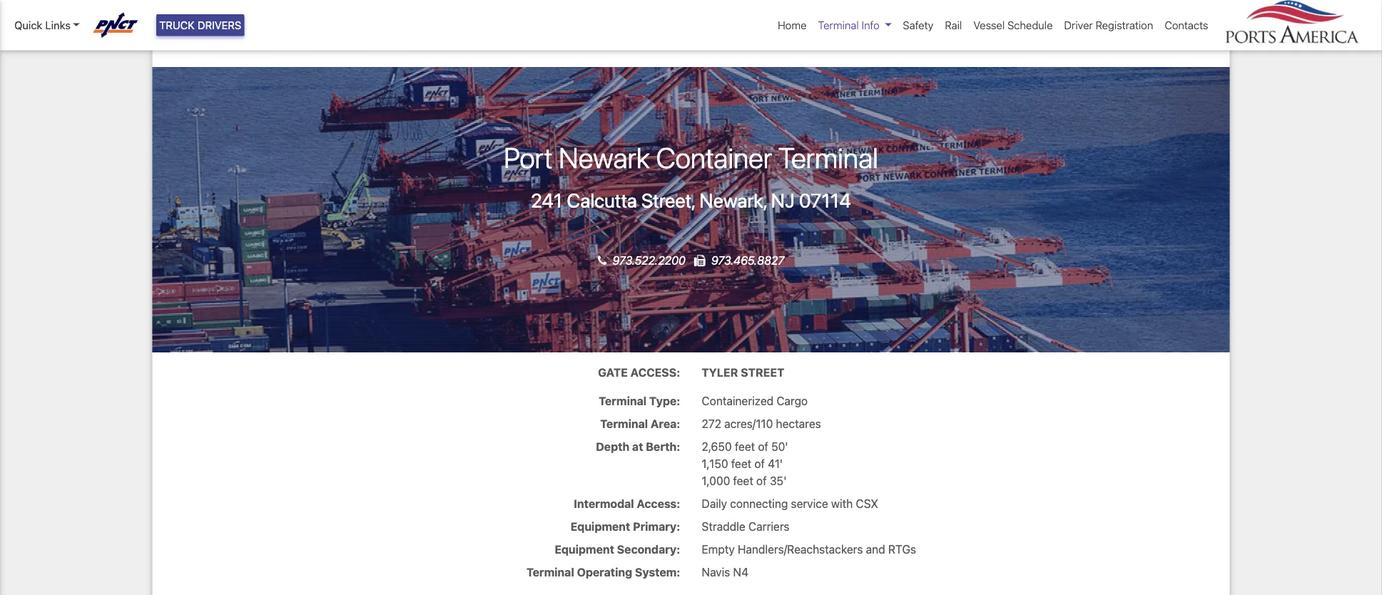 Task type: describe. For each thing, give the bounding box(es) containing it.
acres/110
[[724, 417, 773, 430]]

city,
[[281, 19, 300, 27]]

empty
[[702, 543, 735, 556]]

quick
[[14, 19, 42, 31]]

vessel schedule link
[[968, 11, 1059, 39]]

saudi
[[302, 19, 326, 27]]

street,
[[641, 188, 695, 211]]

abdullah
[[238, 19, 279, 27]]

daily connecting service with csx
[[702, 497, 878, 510]]

area:
[[651, 417, 680, 430]]

1 vertical spatial feet
[[731, 457, 751, 470]]

terminal operating system:
[[526, 565, 680, 579]]

service
[[791, 497, 828, 510]]

safety
[[903, 19, 934, 31]]

csx
[[856, 497, 878, 510]]

king
[[218, 19, 236, 27]]

2,650 feet of 50' 1,150 feet of 41' 1,000 feet of 35'
[[702, 440, 788, 488]]

1,000
[[702, 474, 730, 488]]

berth:
[[646, 440, 680, 453]]

tyler
[[702, 366, 738, 379]]

0 vertical spatial of
[[758, 440, 768, 453]]

07114
[[799, 188, 851, 211]]

272
[[702, 417, 721, 430]]

2 vertical spatial of
[[756, 474, 767, 488]]

secondary:
[[617, 543, 680, 556]]

truck
[[159, 19, 195, 31]]

terminal up the 07114
[[778, 141, 878, 174]]

2 vertical spatial feet
[[733, 474, 753, 488]]

terminal info
[[818, 19, 880, 31]]

973.465.8827
[[711, 254, 784, 267]]

home link
[[772, 11, 812, 39]]

calcutta
[[567, 188, 637, 211]]

depth
[[596, 440, 630, 453]]

rail link
[[939, 11, 968, 39]]

and
[[866, 543, 885, 556]]

container
[[656, 141, 772, 174]]

truck drivers
[[159, 19, 241, 31]]

terminal area:
[[600, 417, 680, 430]]

intermodal access:
[[574, 497, 680, 510]]

cargo
[[777, 394, 808, 408]]

truck drivers link
[[156, 14, 244, 36]]

terminal for type:
[[599, 394, 647, 408]]

terminal for area:
[[600, 417, 648, 430]]

carriers
[[749, 520, 790, 533]]

safety link
[[897, 11, 939, 39]]

karachi-
[[218, 3, 255, 11]]

newark,
[[699, 188, 767, 211]]

navis n4
[[702, 565, 749, 579]]

containerized
[[702, 394, 774, 408]]

driver registration link
[[1059, 11, 1159, 39]]

41'
[[768, 457, 783, 470]]

gate access:
[[598, 366, 680, 379]]

241 calcutta street,                         newark, nj 07114
[[531, 188, 851, 211]]

system:
[[635, 565, 680, 579]]

rail
[[945, 19, 962, 31]]

links
[[45, 19, 71, 31]]

depth at berth:
[[596, 440, 680, 453]]

info
[[862, 19, 880, 31]]

king abdullah city, saudi arabia
[[218, 19, 356, 27]]

access: for intermodal access:
[[637, 497, 680, 510]]

registration
[[1096, 19, 1153, 31]]

driver
[[1064, 19, 1093, 31]]

yantian,
[[1034, 19, 1070, 27]]

n4
[[733, 565, 749, 579]]

rtgs
[[888, 543, 916, 556]]

terminal for info
[[818, 19, 859, 31]]

contacts link
[[1159, 11, 1214, 39]]

nj
[[771, 188, 795, 211]]

with
[[831, 497, 853, 510]]

contacts
[[1165, 19, 1208, 31]]



Task type: vqa. For each thing, say whether or not it's contained in the screenshot.
Navis N4
yes



Task type: locate. For each thing, give the bounding box(es) containing it.
1,150
[[702, 457, 728, 470]]

yantian, china
[[1034, 19, 1096, 27]]

driver registration
[[1064, 19, 1153, 31]]

connecting
[[730, 497, 788, 510]]

containerized cargo
[[702, 394, 808, 408]]

drivers
[[198, 19, 241, 31]]

272 acres/110 hectares
[[702, 417, 821, 430]]

terminal up depth
[[600, 417, 648, 430]]

hectares
[[776, 417, 821, 430]]

quick links link
[[14, 17, 80, 33]]

vessel
[[974, 19, 1005, 31]]

gate
[[598, 366, 628, 379]]

feet down acres/110
[[735, 440, 755, 453]]

feet right 1,000
[[733, 474, 753, 488]]

terminal info link
[[812, 11, 897, 39]]

of
[[758, 440, 768, 453], [754, 457, 765, 470], [756, 474, 767, 488]]

quick links
[[14, 19, 71, 31]]

terminal type:
[[599, 394, 680, 408]]

equipment primary:
[[571, 520, 680, 533]]

empty handlers/reachstackers and rtgs
[[702, 543, 916, 556]]

access: up type:
[[631, 366, 680, 379]]

1 vertical spatial of
[[754, 457, 765, 470]]

terminal left info
[[818, 19, 859, 31]]

newark
[[559, 141, 650, 174]]

0 vertical spatial feet
[[735, 440, 755, 453]]

straddle
[[702, 520, 746, 533]]

of left "50'"
[[758, 440, 768, 453]]

intermodal
[[574, 497, 634, 510]]

type:
[[649, 394, 680, 408]]

2,650
[[702, 440, 732, 453]]

terminal left operating
[[526, 565, 574, 579]]

1 vertical spatial equipment
[[555, 543, 614, 556]]

equipment up terminal operating system:
[[555, 543, 614, 556]]

arabia
[[328, 19, 356, 27]]

karachi-bin quizim, pakistan
[[218, 3, 339, 11]]

241
[[531, 188, 563, 211]]

equipment secondary:
[[555, 543, 680, 556]]

0 vertical spatial equipment
[[571, 520, 630, 533]]

feet
[[735, 440, 755, 453], [731, 457, 751, 470], [733, 474, 753, 488]]

vessel schedule
[[974, 19, 1053, 31]]

terminal up terminal area:
[[599, 394, 647, 408]]

navis
[[702, 565, 730, 579]]

tyler street
[[702, 366, 784, 379]]

feet right 1,150 on the right bottom
[[731, 457, 751, 470]]

straddle carriers
[[702, 520, 790, 533]]

equipment for equipment primary:
[[571, 520, 630, 533]]

35'
[[770, 474, 787, 488]]

quizim,
[[270, 3, 300, 11]]

home
[[778, 19, 807, 31]]

handlers/reachstackers
[[738, 543, 863, 556]]

street
[[741, 366, 784, 379]]

bin
[[255, 3, 268, 11]]

primary:
[[633, 520, 680, 533]]

1 vertical spatial access:
[[637, 497, 680, 510]]

of left 35'
[[756, 474, 767, 488]]

access: for gate access:
[[631, 366, 680, 379]]

at
[[632, 440, 643, 453]]

schedule
[[1008, 19, 1053, 31]]

pakistan
[[302, 3, 339, 11]]

of left 41'
[[754, 457, 765, 470]]

terminal for operating
[[526, 565, 574, 579]]

port
[[504, 141, 553, 174]]

equipment down the intermodal
[[571, 520, 630, 533]]

0 vertical spatial access:
[[631, 366, 680, 379]]

port newark container terminal
[[504, 141, 878, 174]]

terminal
[[818, 19, 859, 31], [778, 141, 878, 174], [599, 394, 647, 408], [600, 417, 648, 430], [526, 565, 574, 579]]

access:
[[631, 366, 680, 379], [637, 497, 680, 510]]

china
[[1072, 19, 1096, 27]]

50'
[[771, 440, 788, 453]]

operating
[[577, 565, 632, 579]]

equipment
[[571, 520, 630, 533], [555, 543, 614, 556]]

daily
[[702, 497, 727, 510]]

equipment for equipment secondary:
[[555, 543, 614, 556]]

973.522.2200
[[613, 254, 688, 267]]

access: up primary:
[[637, 497, 680, 510]]



